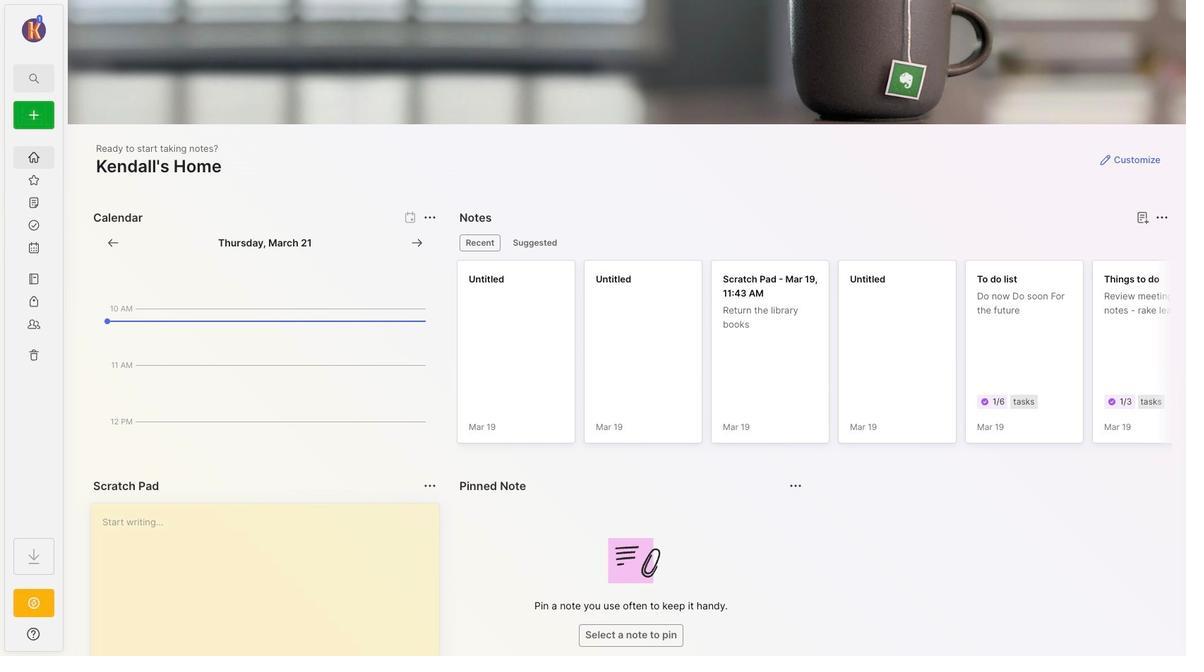 Task type: vqa. For each thing, say whether or not it's contained in the screenshot.
the Click to expand icon
yes



Task type: describe. For each thing, give the bounding box(es) containing it.
Choose date to view field
[[218, 236, 312, 250]]

main element
[[0, 0, 68, 656]]

Start writing… text field
[[102, 504, 438, 656]]

home image
[[27, 150, 41, 165]]

upgrade image
[[25, 595, 42, 612]]

edit search image
[[25, 70, 42, 87]]



Task type: locate. For each thing, give the bounding box(es) containing it.
tree inside main element
[[5, 138, 63, 525]]

1 horizontal spatial tab
[[507, 234, 564, 251]]

click to expand image
[[62, 630, 72, 647]]

0 horizontal spatial tab
[[460, 234, 501, 251]]

tab list
[[460, 234, 1167, 251]]

Account field
[[5, 13, 63, 44]]

More actions field
[[420, 208, 440, 227], [1153, 208, 1172, 227], [420, 476, 440, 496], [786, 476, 806, 496]]

row group
[[457, 260, 1187, 452]]

more actions image
[[788, 477, 805, 494]]

WHAT'S NEW field
[[5, 623, 63, 646]]

2 tab from the left
[[507, 234, 564, 251]]

1 tab from the left
[[460, 234, 501, 251]]

tab
[[460, 234, 501, 251], [507, 234, 564, 251]]

more actions image
[[421, 209, 438, 226], [1154, 209, 1171, 226], [421, 477, 438, 494]]

tree
[[5, 138, 63, 525]]



